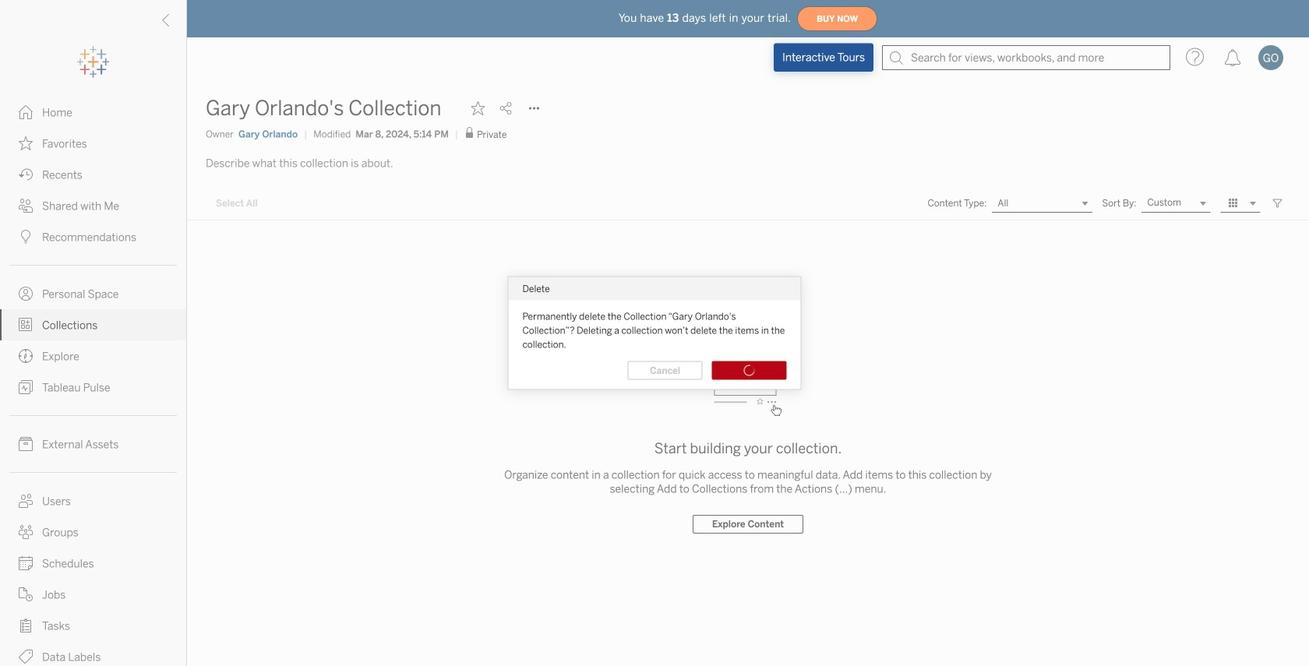 Task type: vqa. For each thing, say whether or not it's contained in the screenshot.
Job
no



Task type: describe. For each thing, give the bounding box(es) containing it.
main navigation. press the up and down arrow keys to access links. element
[[0, 97, 186, 667]]



Task type: locate. For each thing, give the bounding box(es) containing it.
navigation panel element
[[0, 47, 186, 667]]

delete dialog
[[509, 277, 801, 389]]



